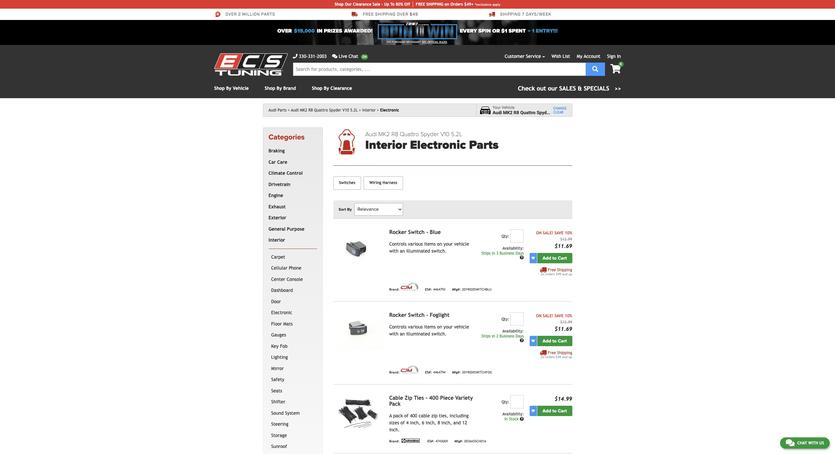 Task type: vqa. For each thing, say whether or not it's contained in the screenshot.
Variety
yes



Task type: describe. For each thing, give the bounding box(es) containing it.
sound system link
[[270, 408, 316, 419]]

free shipping over $49
[[363, 12, 418, 17]]

shipping inside 'link'
[[500, 12, 521, 17]]

lighting
[[271, 355, 288, 360]]

an for rocker switch - foglight
[[400, 332, 405, 337]]

2019020switchfog
[[462, 371, 492, 375]]

wiring harness link
[[364, 177, 403, 190]]

quattro for audi mk2 r8 quattro spyder v10 5.2l
[[314, 108, 328, 113]]

.
[[447, 41, 448, 44]]

sign
[[607, 54, 616, 59]]

on sale!                         save 10% $12.99 $11.69 for rocker switch - blue
[[536, 231, 572, 250]]

piece
[[440, 395, 454, 402]]

cart for blue
[[558, 256, 567, 261]]

climate control
[[269, 171, 303, 176]]

rocker switch - blue link
[[389, 229, 441, 236]]

0 vertical spatial of
[[404, 414, 409, 419]]

es#4464793 - 2019020switchblu - rocker switch - blue - controls various items on your vehicle with an illuminated switch. - cjm industries - audi volkswagen image
[[333, 230, 384, 268]]

your for rocker switch - foglight
[[444, 325, 453, 330]]

harness
[[383, 181, 397, 185]]

shop for shop our clearance sale - up to 80% off
[[335, 2, 344, 7]]

cable zip ties - 400 piece variety pack
[[389, 395, 473, 408]]

various for blue
[[408, 242, 423, 247]]

switch for blue
[[408, 229, 425, 236]]

0 vertical spatial interior
[[362, 108, 376, 113]]

customer service button
[[505, 53, 545, 60]]

chat inside the chat with us link
[[797, 441, 807, 446]]

0 horizontal spatial in
[[504, 417, 508, 422]]

question circle image for rocker switch - foglight
[[520, 339, 524, 343]]

spent
[[509, 28, 526, 34]]

apply
[[492, 3, 500, 6]]

add to cart for rocker switch - blue
[[543, 256, 567, 261]]

over for over 2 million parts
[[226, 12, 237, 17]]

es#: for blue
[[425, 288, 432, 292]]

400 inside cable zip ties - 400 piece variety pack
[[429, 395, 439, 402]]

&
[[578, 85, 582, 92]]

steering
[[271, 422, 288, 428]]

safety
[[271, 377, 284, 383]]

0 vertical spatial vehicle
[[233, 86, 249, 91]]

shop for shop by vehicle
[[214, 86, 225, 91]]

general purpose link
[[267, 224, 316, 235]]

phone image
[[293, 54, 298, 59]]

mfg#: 003665sch01a
[[455, 440, 486, 444]]

up
[[384, 2, 389, 7]]

$12.99 for rocker switch - blue
[[560, 237, 572, 242]]

necessary.
[[406, 41, 421, 44]]

$11.69 for rocker switch - blue
[[555, 243, 572, 250]]

variety
[[455, 395, 473, 402]]

cjm industries - corporate logo image for foglight
[[401, 366, 419, 374]]

to for rocker switch - blue
[[552, 256, 557, 261]]

3 add to cart from the top
[[543, 409, 567, 414]]

add to wish list image for foglight
[[532, 340, 535, 343]]

5.2l inside your vehicle audi mk2 r8 quattro spyder v10 5.2l
[[561, 110, 570, 115]]

mirror link
[[270, 364, 316, 375]]

in stock
[[504, 417, 520, 422]]

dashboard
[[271, 288, 293, 293]]

cable
[[389, 395, 403, 402]]

ships for rocker switch - foglight
[[482, 334, 491, 339]]

brand: for cable zip ties - 400 piece variety pack
[[389, 440, 400, 444]]

interior inside category navigation element
[[269, 238, 285, 243]]

es#: for -
[[428, 440, 434, 444]]

mirror
[[271, 366, 284, 372]]

mk2 for audi mk2 r8 quattro spyder v10 5.2l interior electronic parts
[[378, 131, 390, 138]]

mfg#: 2019020switchfog
[[452, 371, 492, 375]]

audi inside your vehicle audi mk2 r8 quattro spyder v10 5.2l
[[493, 110, 502, 115]]

0 vertical spatial $49
[[410, 12, 418, 17]]

exhaust
[[269, 204, 286, 210]]

by right sort
[[347, 207, 352, 212]]

category navigation element
[[263, 128, 323, 455]]

business for foglight
[[500, 334, 514, 339]]

to
[[390, 2, 395, 7]]

4
[[406, 421, 409, 426]]

1 vertical spatial 2
[[496, 334, 498, 339]]

shop our clearance sale - up to 80% off
[[335, 2, 410, 7]]

controls for rocker switch - foglight
[[389, 325, 407, 330]]

days for rocker switch - blue
[[516, 251, 524, 256]]

2 inch, from the left
[[426, 421, 436, 426]]

free for rocker switch - foglight
[[548, 351, 556, 356]]

es#: for foglight
[[425, 371, 432, 375]]

on for blue
[[536, 231, 542, 236]]

es#: 4464794
[[425, 371, 446, 375]]

change link
[[553, 106, 567, 110]]

3 add to wish list image from the top
[[532, 410, 535, 413]]

quattro inside your vehicle audi mk2 r8 quattro spyder v10 5.2l
[[520, 110, 536, 115]]

2019020switchblu
[[462, 288, 492, 292]]

in for rocker switch - foglight
[[492, 334, 495, 339]]

mfg#: for rocker switch - blue
[[452, 288, 461, 292]]

1 vertical spatial of
[[401, 421, 405, 426]]

3
[[496, 251, 498, 256]]

key
[[271, 344, 279, 349]]

shop for shop by brand
[[265, 86, 275, 91]]

over 2 million parts
[[226, 12, 275, 17]]

or
[[492, 28, 500, 34]]

seats
[[271, 389, 282, 394]]

parts
[[261, 12, 275, 17]]

storage link
[[270, 431, 316, 442]]

1 vertical spatial interior link
[[267, 235, 316, 246]]

sale! for rocker switch - blue
[[543, 231, 553, 236]]

cart for foglight
[[558, 339, 567, 344]]

clearance for by
[[331, 86, 352, 91]]

1 inch, from the left
[[410, 421, 421, 426]]

10% for rocker switch - blue
[[565, 231, 572, 236]]

free ship ping on orders $49+ *exclusions apply
[[416, 2, 500, 7]]

- left foglight at the right bottom
[[426, 312, 428, 319]]

items for foglight
[[424, 325, 436, 330]]

illuminated for blue
[[406, 249, 430, 254]]

comments image
[[332, 54, 337, 59]]

audi for audi mk2 r8 quattro spyder v10 5.2l interior electronic parts
[[365, 131, 377, 138]]

400 inside a pack of 400 cable zip ties, including sizes of 4 inch, 6 inch, 8 inch, and 12 inch.
[[410, 414, 417, 419]]

gauges link
[[270, 330, 316, 341]]

lighting link
[[270, 352, 316, 364]]

free shipping on orders $49 and up for rocker switch - foglight
[[541, 351, 572, 359]]

v10 inside your vehicle audi mk2 r8 quattro spyder v10 5.2l
[[552, 110, 560, 115]]

save for foglight
[[555, 314, 564, 319]]

spin
[[478, 28, 491, 34]]

service
[[526, 54, 541, 59]]

blue
[[430, 229, 441, 236]]

clear link
[[553, 110, 567, 114]]

3 add to cart button from the top
[[537, 406, 572, 417]]

audi mk2 r8 quattro spyder v10 5.2l
[[291, 108, 358, 113]]

floor mats link
[[270, 319, 316, 330]]

ping
[[435, 2, 443, 7]]

add to cart button for rocker switch - blue
[[537, 253, 572, 264]]

by for vehicle
[[226, 86, 231, 91]]

your vehicle audi mk2 r8 quattro spyder v10 5.2l
[[493, 105, 570, 115]]

key fob link
[[270, 341, 316, 352]]

no
[[387, 41, 391, 44]]

1
[[532, 28, 535, 34]]

1 horizontal spatial interior link
[[362, 108, 379, 113]]

switch. for foglight
[[432, 332, 447, 337]]

chat with us
[[797, 441, 824, 446]]

sound
[[271, 411, 284, 416]]

qty: for rocker switch - blue
[[502, 234, 509, 239]]

purpose
[[287, 227, 304, 232]]

0 vertical spatial in
[[317, 28, 322, 34]]

and for foglight
[[562, 356, 568, 359]]

sizes
[[389, 421, 399, 426]]

off
[[404, 2, 410, 7]]

sales & specials
[[559, 85, 609, 92]]

331-
[[308, 54, 317, 59]]

drivetrain
[[269, 182, 290, 187]]

quattro for audi mk2 r8 quattro spyder v10 5.2l interior electronic parts
[[400, 131, 419, 138]]

$49 for blue
[[556, 273, 561, 276]]

3 cart from the top
[[558, 409, 567, 414]]

qty: for rocker switch - foglight
[[502, 317, 509, 322]]

vehicle for rocker switch - blue
[[454, 242, 469, 247]]

electronic inside audi mk2 r8 quattro spyder v10 5.2l interior electronic parts
[[410, 138, 466, 152]]

my
[[577, 54, 582, 59]]

$12.99 for rocker switch - foglight
[[560, 320, 572, 325]]

mfg#: for rocker switch - foglight
[[452, 371, 461, 375]]

account
[[584, 54, 600, 59]]

live
[[339, 54, 347, 59]]

search image
[[592, 66, 598, 72]]

4464794
[[433, 371, 446, 375]]

over for over $15,000 in prizes
[[277, 28, 292, 34]]

ties,
[[439, 414, 448, 419]]

car care link
[[267, 157, 316, 168]]

days/week
[[526, 12, 551, 17]]

spyder inside your vehicle audi mk2 r8 quattro spyder v10 5.2l
[[537, 110, 551, 115]]

center
[[271, 277, 285, 282]]

wish list link
[[552, 54, 570, 59]]

- left blue
[[426, 229, 428, 236]]

free shipping over $49 link
[[352, 11, 418, 17]]

our
[[345, 2, 352, 7]]

with for rocker switch - foglight
[[389, 332, 399, 337]]

electronic link
[[270, 308, 316, 319]]



Task type: locate. For each thing, give the bounding box(es) containing it.
1 horizontal spatial inch,
[[426, 421, 436, 426]]

customer
[[505, 54, 525, 59]]

my account link
[[577, 54, 600, 59]]

illuminated down rocker switch - blue
[[406, 249, 430, 254]]

1 vertical spatial chat
[[797, 441, 807, 446]]

r8 for audi mk2 r8 quattro spyder v10 5.2l
[[308, 108, 313, 113]]

0 vertical spatial parts
[[278, 108, 287, 113]]

free for rocker switch - blue
[[548, 268, 556, 273]]

question circle image down the ships in 2 business days
[[520, 339, 524, 343]]

1 save from the top
[[555, 231, 564, 236]]

mfg#: for cable zip ties - 400 piece variety pack
[[455, 440, 463, 444]]

- inside cable zip ties - 400 piece variety pack
[[426, 395, 428, 402]]

1 add to cart from the top
[[543, 256, 567, 261]]

r8 for audi mk2 r8 quattro spyder v10 5.2l interior electronic parts
[[391, 131, 398, 138]]

- left up
[[381, 2, 383, 7]]

switch for foglight
[[408, 312, 425, 319]]

3 qty: from the top
[[502, 400, 509, 405]]

parts inside audi mk2 r8 quattro spyder v10 5.2l interior electronic parts
[[469, 138, 499, 152]]

ships
[[482, 251, 491, 256], [482, 334, 491, 339]]

2 question circle image from the top
[[520, 339, 524, 343]]

1 vertical spatial question circle image
[[520, 339, 524, 343]]

$49 for foglight
[[556, 356, 561, 359]]

switch left foglight at the right bottom
[[408, 312, 425, 319]]

2 horizontal spatial quattro
[[520, 110, 536, 115]]

1 cart from the top
[[558, 256, 567, 261]]

business
[[500, 251, 514, 256], [500, 334, 514, 339]]

vehicle right your
[[502, 105, 515, 110]]

2 business from the top
[[500, 334, 514, 339]]

1 horizontal spatial electronic
[[380, 108, 399, 113]]

car care
[[269, 160, 287, 165]]

1 items from the top
[[424, 242, 436, 247]]

shop by vehicle
[[214, 86, 249, 91]]

- right ties
[[426, 395, 428, 402]]

specials
[[584, 85, 609, 92]]

purchase
[[392, 41, 406, 44]]

1 vertical spatial vehicle
[[454, 325, 469, 330]]

10% for rocker switch - foglight
[[565, 314, 572, 319]]

items for blue
[[424, 242, 436, 247]]

mk2 inside audi mk2 r8 quattro spyder v10 5.2l interior electronic parts
[[378, 131, 390, 138]]

1 to from the top
[[552, 256, 557, 261]]

es#: left 4464794
[[425, 371, 432, 375]]

question circle image down ships in 3 business days
[[520, 256, 524, 260]]

question circle image
[[520, 256, 524, 260], [520, 339, 524, 343], [520, 418, 524, 422]]

0 horizontal spatial chat
[[349, 54, 358, 59]]

$11.69 for rocker switch - foglight
[[555, 326, 572, 333]]

cjm industries - corporate logo image for blue
[[401, 283, 419, 291]]

2 availability: from the top
[[503, 329, 524, 334]]

es#: left 4464793
[[425, 288, 432, 292]]

mk2 inside your vehicle audi mk2 r8 quattro spyder v10 5.2l
[[503, 110, 513, 115]]

on for foglight
[[536, 314, 542, 319]]

controls various items on your vehicle with an illuminated switch. for blue
[[389, 242, 469, 254]]

0 vertical spatial add to wish list image
[[532, 257, 535, 260]]

up for rocker switch - blue
[[569, 273, 572, 276]]

2 vertical spatial $49
[[556, 356, 561, 359]]

controls down rocker switch - foglight link
[[389, 325, 407, 330]]

inch, down ties,
[[441, 421, 452, 426]]

switches
[[339, 181, 355, 185]]

3 question circle image from the top
[[520, 418, 524, 422]]

1 vertical spatial add
[[543, 339, 551, 344]]

schwaben - corporate logo image
[[401, 439, 421, 443]]

cellular phone
[[271, 266, 301, 271]]

and inside a pack of 400 cable zip ties, including sizes of 4 inch, 6 inch, 8 inch, and 12 inch.
[[453, 421, 461, 426]]

1 add from the top
[[543, 256, 551, 261]]

inch, down "zip"
[[426, 421, 436, 426]]

2 vertical spatial availability:
[[503, 412, 524, 417]]

1 add to wish list image from the top
[[532, 257, 535, 260]]

shipping
[[375, 12, 396, 17]]

clearance for our
[[353, 2, 371, 7]]

with down rocker switch - foglight link
[[389, 332, 399, 337]]

1 vertical spatial days
[[516, 334, 524, 339]]

0 vertical spatial with
[[389, 249, 399, 254]]

2 to from the top
[[552, 339, 557, 344]]

2 vertical spatial electronic
[[271, 310, 292, 316]]

switch. for blue
[[432, 249, 447, 254]]

2 horizontal spatial electronic
[[410, 138, 466, 152]]

2 vertical spatial mfg#:
[[455, 440, 463, 444]]

exterior
[[269, 215, 286, 221]]

1 free shipping on orders $49 and up from the top
[[541, 268, 572, 276]]

2 $12.99 from the top
[[560, 320, 572, 325]]

climate
[[269, 171, 285, 176]]

2 vertical spatial in
[[492, 334, 495, 339]]

qty: up ships in 3 business days
[[502, 234, 509, 239]]

vehicle down ecs tuning image
[[233, 86, 249, 91]]

by down ecs tuning image
[[226, 86, 231, 91]]

2 add from the top
[[543, 339, 551, 344]]

days for rocker switch - foglight
[[516, 334, 524, 339]]

brand: for rocker switch - blue
[[389, 288, 400, 292]]

1 vertical spatial and
[[562, 356, 568, 359]]

400 left the piece
[[429, 395, 439, 402]]

clearance up audi mk2 r8 quattro spyder v10 5.2l link
[[331, 86, 352, 91]]

vehicle
[[233, 86, 249, 91], [502, 105, 515, 110]]

inch, right 4 at bottom
[[410, 421, 421, 426]]

controls various items on your vehicle with an illuminated switch. down blue
[[389, 242, 469, 254]]

cjm industries - corporate logo image left es#: 4464794
[[401, 366, 419, 374]]

add for foglight
[[543, 339, 551, 344]]

0 vertical spatial business
[[500, 251, 514, 256]]

v10 for audi mk2 r8 quattro spyder v10 5.2l
[[342, 108, 349, 113]]

on sale!                         save 10% $12.99 $11.69
[[536, 231, 572, 250], [536, 314, 572, 333]]

1 vertical spatial free shipping on orders $49 and up
[[541, 351, 572, 359]]

over inside the over 2 million parts link
[[226, 12, 237, 17]]

quattro inside audi mk2 r8 quattro spyder v10 5.2l interior electronic parts
[[400, 131, 419, 138]]

1 vertical spatial orders
[[545, 356, 555, 359]]

over 2 million parts link
[[214, 11, 275, 17]]

by left brand on the top of the page
[[277, 86, 282, 91]]

availability:
[[503, 246, 524, 251], [503, 329, 524, 334], [503, 412, 524, 417]]

mfg#: right 4464794
[[452, 371, 461, 375]]

2 on from the top
[[536, 314, 542, 319]]

0 vertical spatial switch
[[408, 229, 425, 236]]

1 brand: from the top
[[389, 288, 400, 292]]

3 to from the top
[[552, 409, 557, 414]]

80%
[[396, 2, 403, 7]]

1 days from the top
[[516, 251, 524, 256]]

add to cart for rocker switch - foglight
[[543, 339, 567, 344]]

orders for blue
[[545, 273, 555, 276]]

question circle image right stock
[[520, 418, 524, 422]]

change
[[553, 106, 567, 110]]

free shipping on orders $49 and up
[[541, 268, 572, 276], [541, 351, 572, 359]]

availability: up stock
[[503, 412, 524, 417]]

exhaust link
[[267, 202, 316, 213]]

2 orders from the top
[[545, 356, 555, 359]]

0 vertical spatial ships
[[482, 251, 491, 256]]

2 10% from the top
[[565, 314, 572, 319]]

5.2l inside audi mk2 r8 quattro spyder v10 5.2l interior electronic parts
[[451, 131, 462, 138]]

in for rocker switch - blue
[[492, 251, 495, 256]]

chat right live at the left of the page
[[349, 54, 358, 59]]

business for blue
[[500, 251, 514, 256]]

1 vertical spatial your
[[444, 325, 453, 330]]

controls for rocker switch - blue
[[389, 242, 407, 247]]

1 add to cart button from the top
[[537, 253, 572, 264]]

over
[[226, 12, 237, 17], [277, 28, 292, 34]]

r8 inside audi mk2 r8 quattro spyder v10 5.2l interior electronic parts
[[391, 131, 398, 138]]

add to wish list image for blue
[[532, 257, 535, 260]]

2 days from the top
[[516, 334, 524, 339]]

1 horizontal spatial 2
[[496, 334, 498, 339]]

1 horizontal spatial quattro
[[400, 131, 419, 138]]

rules
[[439, 41, 447, 44]]

qty: up in stock
[[502, 400, 509, 405]]

0 horizontal spatial inch,
[[410, 421, 421, 426]]

rocker for rocker switch - blue
[[389, 229, 407, 236]]

cellular phone link
[[270, 263, 316, 274]]

330-331-2003
[[299, 54, 327, 59]]

an for rocker switch - blue
[[400, 249, 405, 254]]

2 rocker from the top
[[389, 312, 407, 319]]

switch. down foglight at the right bottom
[[432, 332, 447, 337]]

chat inside live chat link
[[349, 54, 358, 59]]

ecs tuning image
[[214, 53, 288, 76]]

1 vertical spatial vehicle
[[502, 105, 515, 110]]

1 vertical spatial add to cart
[[543, 339, 567, 344]]

qty:
[[502, 234, 509, 239], [502, 317, 509, 322], [502, 400, 509, 405]]

0 vertical spatial qty:
[[502, 234, 509, 239]]

up for rocker switch - foglight
[[569, 356, 572, 359]]

0 vertical spatial brand:
[[389, 288, 400, 292]]

400 left cable
[[410, 414, 417, 419]]

2 add to cart from the top
[[543, 339, 567, 344]]

1 horizontal spatial in
[[617, 54, 621, 59]]

shopping cart image
[[610, 64, 621, 74]]

2 on sale!                         save 10% $12.99 $11.69 from the top
[[536, 314, 572, 333]]

1 vertical spatial various
[[408, 325, 423, 330]]

es#4464794 - 2019020switchfog - rocker switch - foglight - controls various items on your vehicle with an illuminated switch. - cjm industries - audi volkswagen image
[[333, 313, 384, 351]]

0 vertical spatial shipping
[[500, 12, 521, 17]]

chat with us link
[[780, 438, 830, 449]]

save
[[555, 231, 564, 236], [555, 314, 564, 319]]

2 brand: from the top
[[389, 371, 400, 375]]

1 $11.69 from the top
[[555, 243, 572, 250]]

and for blue
[[562, 273, 568, 276]]

1 vertical spatial free
[[548, 268, 556, 273]]

availability: for cable zip ties - 400 piece variety pack
[[503, 412, 524, 417]]

3 add from the top
[[543, 409, 551, 414]]

1 vertical spatial qty:
[[502, 317, 509, 322]]

None number field
[[511, 230, 524, 243], [511, 313, 524, 326], [511, 396, 524, 409], [511, 230, 524, 243], [511, 313, 524, 326], [511, 396, 524, 409]]

orders for foglight
[[545, 356, 555, 359]]

0 vertical spatial switch.
[[432, 249, 447, 254]]

add for blue
[[543, 256, 551, 261]]

shipping 7 days/week
[[500, 12, 551, 17]]

0 vertical spatial illuminated
[[406, 249, 430, 254]]

1 vertical spatial 10%
[[565, 314, 572, 319]]

1 switch from the top
[[408, 229, 425, 236]]

0 vertical spatial controls various items on your vehicle with an illuminated switch.
[[389, 242, 469, 254]]

categories
[[269, 133, 305, 142]]

comments image
[[786, 439, 795, 447]]

1 orders from the top
[[545, 273, 555, 276]]

pack
[[393, 414, 403, 419]]

2 vertical spatial es#:
[[428, 440, 434, 444]]

2 vertical spatial brand:
[[389, 440, 400, 444]]

1 business from the top
[[500, 251, 514, 256]]

0 vertical spatial 400
[[429, 395, 439, 402]]

0 vertical spatial $11.69
[[555, 243, 572, 250]]

electronic inside interior subcategories element
[[271, 310, 292, 316]]

2 save from the top
[[555, 314, 564, 319]]

1 illuminated from the top
[[406, 249, 430, 254]]

an down rocker switch - blue link
[[400, 249, 405, 254]]

$15,000
[[294, 28, 315, 34]]

ships for rocker switch - blue
[[482, 251, 491, 256]]

gauges
[[271, 333, 286, 338]]

5.2l for audi mk2 r8 quattro spyder v10 5.2l
[[350, 108, 358, 113]]

3 brand: from the top
[[389, 440, 400, 444]]

switch left blue
[[408, 229, 425, 236]]

0 horizontal spatial parts
[[278, 108, 287, 113]]

electronic
[[380, 108, 399, 113], [410, 138, 466, 152], [271, 310, 292, 316]]

1 vertical spatial over
[[277, 28, 292, 34]]

2 up from the top
[[569, 356, 572, 359]]

carpet link
[[270, 252, 316, 263]]

on
[[536, 231, 542, 236], [536, 314, 542, 319]]

*exclusions apply link
[[475, 2, 500, 7]]

1 vertical spatial illuminated
[[406, 332, 430, 337]]

chat
[[349, 54, 358, 59], [797, 441, 807, 446]]

zip
[[405, 395, 412, 402]]

7
[[522, 12, 525, 17]]

1 on from the top
[[536, 231, 542, 236]]

illuminated
[[406, 249, 430, 254], [406, 332, 430, 337]]

1 horizontal spatial clearance
[[353, 2, 371, 7]]

of up 4 at bottom
[[404, 414, 409, 419]]

2 controls from the top
[[389, 325, 407, 330]]

with for rocker switch - blue
[[389, 249, 399, 254]]

controls various items on your vehicle with an illuminated switch. for foglight
[[389, 325, 469, 337]]

2 vertical spatial free
[[548, 351, 556, 356]]

my account
[[577, 54, 600, 59]]

es#: 4743069
[[428, 440, 448, 444]]

330-
[[299, 54, 308, 59]]

1 qty: from the top
[[502, 234, 509, 239]]

2 vertical spatial cart
[[558, 409, 567, 414]]

1 your from the top
[[444, 242, 453, 247]]

mfg#: right 4464793
[[452, 288, 461, 292]]

with
[[389, 249, 399, 254], [389, 332, 399, 337], [808, 441, 818, 446]]

fob
[[280, 344, 288, 349]]

1 switch. from the top
[[432, 249, 447, 254]]

1 horizontal spatial parts
[[469, 138, 499, 152]]

controls down rocker switch - blue link
[[389, 242, 407, 247]]

2 add to wish list image from the top
[[532, 340, 535, 343]]

by for brand
[[277, 86, 282, 91]]

cable
[[419, 414, 430, 419]]

by up audi mk2 r8 quattro spyder v10 5.2l link
[[324, 86, 329, 91]]

1 controls various items on your vehicle with an illuminated switch. from the top
[[389, 242, 469, 254]]

audi inside audi mk2 r8 quattro spyder v10 5.2l interior electronic parts
[[365, 131, 377, 138]]

2 horizontal spatial v10
[[552, 110, 560, 115]]

care
[[277, 160, 287, 165]]

2 ships from the top
[[482, 334, 491, 339]]

1 vertical spatial parts
[[469, 138, 499, 152]]

shipping for rocker switch - blue
[[557, 268, 572, 273]]

shifter
[[271, 400, 285, 405]]

zip
[[431, 414, 438, 419]]

rocker for rocker switch - foglight
[[389, 312, 407, 319]]

by for clearance
[[324, 86, 329, 91]]

mfg#: left 003665sch01a
[[455, 440, 463, 444]]

4743069
[[436, 440, 448, 444]]

with down rocker switch - blue link
[[389, 249, 399, 254]]

chat right comments image
[[797, 441, 807, 446]]

illuminated down rocker switch - foglight link
[[406, 332, 430, 337]]

2 an from the top
[[400, 332, 405, 337]]

ecs tuning 'spin to win' contest logo image
[[378, 23, 457, 39]]

0 vertical spatial days
[[516, 251, 524, 256]]

1 vertical spatial in
[[504, 417, 508, 422]]

availability: up the ships in 2 business days
[[503, 329, 524, 334]]

1 vertical spatial cart
[[558, 339, 567, 344]]

orders
[[450, 2, 463, 7]]

various down rocker switch - blue
[[408, 242, 423, 247]]

spyder for audi mk2 r8 quattro spyder v10 5.2l interior electronic parts
[[421, 131, 439, 138]]

1 vertical spatial sale!
[[543, 314, 553, 319]]

2 horizontal spatial r8
[[514, 110, 519, 115]]

2 $11.69 from the top
[[555, 326, 572, 333]]

1 on sale!                         save 10% $12.99 $11.69 from the top
[[536, 231, 572, 250]]

2 switch from the top
[[408, 312, 425, 319]]

1 rocker from the top
[[389, 229, 407, 236]]

2 vertical spatial with
[[808, 441, 818, 446]]

es#:
[[425, 288, 432, 292], [425, 371, 432, 375], [428, 440, 434, 444]]

2 cart from the top
[[558, 339, 567, 344]]

2 free shipping on orders $49 and up from the top
[[541, 351, 572, 359]]

sign in
[[607, 54, 621, 59]]

2 your from the top
[[444, 325, 453, 330]]

availability: for rocker switch - foglight
[[503, 329, 524, 334]]

switch. down blue
[[432, 249, 447, 254]]

qty: for cable zip ties - 400 piece variety pack
[[502, 400, 509, 405]]

shop for shop by clearance
[[312, 86, 322, 91]]

2 horizontal spatial 5.2l
[[561, 110, 570, 115]]

0 vertical spatial items
[[424, 242, 436, 247]]

4464793
[[433, 288, 446, 292]]

ship
[[426, 2, 435, 7]]

1 vertical spatial 400
[[410, 414, 417, 419]]

with left us on the bottom right of the page
[[808, 441, 818, 446]]

1 up from the top
[[569, 273, 572, 276]]

sale! for rocker switch - foglight
[[543, 314, 553, 319]]

audi for audi parts
[[269, 108, 276, 113]]

various for foglight
[[408, 325, 423, 330]]

2 cjm industries - corporate logo image from the top
[[401, 366, 419, 374]]

v10 for audi mk2 r8 quattro spyder v10 5.2l interior electronic parts
[[440, 131, 450, 138]]

inch.
[[389, 428, 400, 433]]

0 horizontal spatial spyder
[[329, 108, 341, 113]]

0 horizontal spatial 5.2l
[[350, 108, 358, 113]]

2 vertical spatial shipping
[[557, 351, 572, 356]]

in left stock
[[504, 417, 508, 422]]

2 items from the top
[[424, 325, 436, 330]]

wiring harness
[[369, 181, 397, 185]]

to for rocker switch - foglight
[[552, 339, 557, 344]]

1 vertical spatial on
[[536, 314, 542, 319]]

es#: left 4743069
[[428, 440, 434, 444]]

1 sale! from the top
[[543, 231, 553, 236]]

mk2 for audi mk2 r8 quattro spyder v10 5.2l
[[300, 108, 307, 113]]

2 switch. from the top
[[432, 332, 447, 337]]

0 horizontal spatial 2
[[238, 12, 241, 17]]

0 horizontal spatial interior link
[[267, 235, 316, 246]]

items down foglight at the right bottom
[[424, 325, 436, 330]]

2 vertical spatial add to cart button
[[537, 406, 572, 417]]

2 vertical spatial and
[[453, 421, 461, 426]]

spyder
[[329, 108, 341, 113], [537, 110, 551, 115], [421, 131, 439, 138]]

qty: up the ships in 2 business days
[[502, 317, 509, 322]]

shop
[[335, 2, 344, 7], [214, 86, 225, 91], [265, 86, 275, 91], [312, 86, 322, 91]]

shop by clearance link
[[312, 86, 352, 91]]

0 vertical spatial over
[[226, 12, 237, 17]]

your for rocker switch - blue
[[444, 242, 453, 247]]

shop inside the shop our clearance sale - up to 80% off link
[[335, 2, 344, 7]]

1 availability: from the top
[[503, 246, 524, 251]]

question circle image for cable zip ties - 400 piece variety pack
[[520, 418, 524, 422]]

availability: for rocker switch - blue
[[503, 246, 524, 251]]

0 vertical spatial on sale!                         save 10% $12.99 $11.69
[[536, 231, 572, 250]]

1 vertical spatial $11.69
[[555, 326, 572, 333]]

1 vertical spatial availability:
[[503, 329, 524, 334]]

save for blue
[[555, 231, 564, 236]]

1 $12.99 from the top
[[560, 237, 572, 242]]

0 vertical spatial orders
[[545, 273, 555, 276]]

controls various items on your vehicle with an illuminated switch. down rocker switch - foglight link
[[389, 325, 469, 337]]

foglight
[[430, 312, 450, 319]]

over left million
[[226, 12, 237, 17]]

1 vertical spatial shipping
[[557, 268, 572, 273]]

interior subcategories element
[[269, 249, 317, 455]]

2 controls various items on your vehicle with an illuminated switch. from the top
[[389, 325, 469, 337]]

2 horizontal spatial mk2
[[503, 110, 513, 115]]

$12.99
[[560, 237, 572, 242], [560, 320, 572, 325]]

items down blue
[[424, 242, 436, 247]]

1 vertical spatial business
[[500, 334, 514, 339]]

vehicle inside your vehicle audi mk2 r8 quattro spyder v10 5.2l
[[502, 105, 515, 110]]

braking
[[269, 148, 285, 154]]

0 vertical spatial cjm industries - corporate logo image
[[401, 283, 419, 291]]

including
[[450, 414, 469, 419]]

vehicle
[[454, 242, 469, 247], [454, 325, 469, 330]]

brand: for rocker switch - foglight
[[389, 371, 400, 375]]

add to wish list image
[[532, 257, 535, 260], [532, 340, 535, 343], [532, 410, 535, 413]]

in right sign at the top of the page
[[617, 54, 621, 59]]

quattro
[[314, 108, 328, 113], [520, 110, 536, 115], [400, 131, 419, 138]]

8
[[438, 421, 440, 426]]

2 vertical spatial qty:
[[502, 400, 509, 405]]

cjm industries - corporate logo image
[[401, 283, 419, 291], [401, 366, 419, 374]]

0 vertical spatial free
[[363, 12, 374, 17]]

mk2
[[300, 108, 307, 113], [503, 110, 513, 115], [378, 131, 390, 138]]

2 vertical spatial add to cart
[[543, 409, 567, 414]]

question circle image for rocker switch - blue
[[520, 256, 524, 260]]

Search text field
[[293, 63, 586, 76]]

1 question circle image from the top
[[520, 256, 524, 260]]

spyder for audi mk2 r8 quattro spyder v10 5.2l
[[329, 108, 341, 113]]

sort
[[339, 207, 346, 212]]

1 controls from the top
[[389, 242, 407, 247]]

an down rocker switch - foglight link
[[400, 332, 405, 337]]

=
[[528, 28, 531, 34]]

in
[[617, 54, 621, 59], [504, 417, 508, 422]]

3 availability: from the top
[[503, 412, 524, 417]]

cjm industries - corporate logo image left es#: 4464793
[[401, 283, 419, 291]]

3 inch, from the left
[[441, 421, 452, 426]]

2 horizontal spatial spyder
[[537, 110, 551, 115]]

1 vertical spatial es#:
[[425, 371, 432, 375]]

shop by brand
[[265, 86, 296, 91]]

2 vehicle from the top
[[454, 325, 469, 330]]

exterior link
[[267, 213, 316, 224]]

on sale!                         save 10% $12.99 $11.69 for rocker switch - foglight
[[536, 314, 572, 333]]

cellular
[[271, 266, 287, 271]]

0 vertical spatial various
[[408, 242, 423, 247]]

1 10% from the top
[[565, 231, 572, 236]]

2 vertical spatial add
[[543, 409, 551, 414]]

vehicle for rocker switch - foglight
[[454, 325, 469, 330]]

v10
[[342, 108, 349, 113], [552, 110, 560, 115], [440, 131, 450, 138]]

of left 4 at bottom
[[401, 421, 405, 426]]

free shipping on orders $49 and up for rocker switch - blue
[[541, 268, 572, 276]]

2 qty: from the top
[[502, 317, 509, 322]]

es#4743069 - 003665sch01a - cable zip ties - 400 piece variety pack - a pack of 400 cable zip ties, including sizes of 4 inch, 6 inch, 8 inch, and 12 inch. - schwaben - audi bmw volkswagen mercedes benz mini porsche image
[[333, 396, 384, 434]]

1 vertical spatial ships
[[482, 334, 491, 339]]

1 vertical spatial $49
[[556, 273, 561, 276]]

v10 inside audi mk2 r8 quattro spyder v10 5.2l interior electronic parts
[[440, 131, 450, 138]]

add to cart button for rocker switch - foglight
[[537, 336, 572, 347]]

1 horizontal spatial 5.2l
[[451, 131, 462, 138]]

various down rocker switch - foglight link
[[408, 325, 423, 330]]

shop our clearance sale - up to 80% off link
[[335, 1, 413, 7]]

list
[[563, 54, 570, 59]]

r8 inside your vehicle audi mk2 r8 quattro spyder v10 5.2l
[[514, 110, 519, 115]]

r8
[[308, 108, 313, 113], [514, 110, 519, 115], [391, 131, 398, 138]]

brand
[[283, 86, 296, 91]]

1 vehicle from the top
[[454, 242, 469, 247]]

0 vertical spatial controls
[[389, 242, 407, 247]]

5.2l for audi mk2 r8 quattro spyder v10 5.2l interior electronic parts
[[451, 131, 462, 138]]

1 cjm industries - corporate logo image from the top
[[401, 283, 419, 291]]

over left $15,000
[[277, 28, 292, 34]]

clearance right "our"
[[353, 2, 371, 7]]

2 various from the top
[[408, 325, 423, 330]]

availability: up ships in 3 business days
[[503, 246, 524, 251]]

0 vertical spatial clearance
[[353, 2, 371, 7]]

0 horizontal spatial quattro
[[314, 108, 328, 113]]

spyder inside audi mk2 r8 quattro spyder v10 5.2l interior electronic parts
[[421, 131, 439, 138]]

330-331-2003 link
[[293, 53, 327, 60]]

1 vertical spatial controls
[[389, 325, 407, 330]]

1 vertical spatial save
[[555, 314, 564, 319]]

1 ships from the top
[[482, 251, 491, 256]]

1 various from the top
[[408, 242, 423, 247]]

2 sale! from the top
[[543, 314, 553, 319]]

2 add to cart button from the top
[[537, 336, 572, 347]]

interior inside audi mk2 r8 quattro spyder v10 5.2l interior electronic parts
[[365, 138, 407, 152]]

shipping for rocker switch - foglight
[[557, 351, 572, 356]]

2 illuminated from the top
[[406, 332, 430, 337]]

shop by clearance
[[312, 86, 352, 91]]

1 an from the top
[[400, 249, 405, 254]]

system
[[285, 411, 300, 416]]

audi for audi mk2 r8 quattro spyder v10 5.2l
[[291, 108, 299, 113]]



